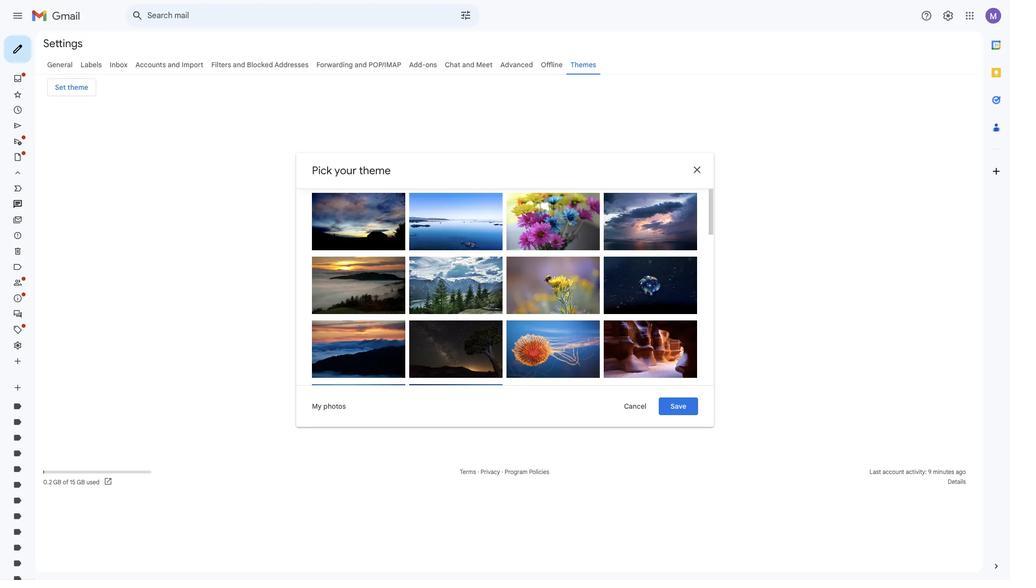 Task type: locate. For each thing, give the bounding box(es) containing it.
cleron
[[343, 313, 361, 321], [343, 377, 361, 385], [440, 377, 458, 385]]

terms link
[[460, 469, 476, 476]]

1 horizontal spatial ·
[[502, 469, 503, 476]]

theme
[[359, 164, 391, 177]]

by: romain guy option
[[409, 193, 503, 258], [507, 257, 600, 315], [604, 321, 697, 378]]

0 vertical spatial greg
[[328, 249, 342, 257]]

tab list
[[983, 31, 1010, 545]]

navigation
[[0, 31, 118, 581]]

and right chat
[[462, 60, 475, 69]]

filters
[[211, 60, 231, 69]]

2 and from the left
[[233, 60, 245, 69]]

1 horizontal spatial by: greg bullock
[[415, 313, 461, 321]]

0 horizontal spatial ·
[[478, 469, 479, 476]]

follow link to manage storage image
[[103, 478, 113, 487]]

pop/imap
[[369, 60, 401, 69]]

by:
[[318, 249, 327, 257], [415, 249, 424, 257], [318, 313, 327, 321], [415, 313, 424, 321], [318, 377, 327, 385], [415, 377, 424, 385]]

settings
[[43, 37, 83, 50]]

blocked
[[247, 60, 273, 69]]

meet
[[476, 60, 493, 69]]

addresses
[[275, 60, 309, 69]]

minutes
[[933, 469, 955, 476]]

pick your theme heading
[[312, 164, 391, 177]]

·
[[478, 469, 479, 476], [502, 469, 503, 476]]

account
[[883, 469, 905, 476]]

gb
[[53, 479, 61, 486], [77, 479, 85, 486]]

gmail image
[[31, 6, 85, 26]]

labels
[[81, 60, 102, 69]]

mike
[[328, 313, 341, 321], [328, 377, 341, 385], [425, 377, 439, 385]]

filters and blocked addresses link
[[211, 60, 309, 69]]

guy
[[448, 249, 459, 257]]

0 horizontal spatial greg
[[328, 249, 342, 257]]

gb left of
[[53, 479, 61, 486]]

None search field
[[126, 4, 480, 28]]

of
[[63, 479, 68, 486]]

privacy
[[481, 469, 500, 476]]

last account activity: 9 minutes ago details
[[870, 469, 966, 486]]

privacy link
[[481, 469, 500, 476]]

program
[[505, 469, 528, 476]]

pick
[[312, 164, 332, 177]]

· right privacy
[[502, 469, 503, 476]]

0 horizontal spatial by: romain guy option
[[409, 193, 503, 258]]

15
[[70, 479, 75, 486]]

4 and from the left
[[462, 60, 475, 69]]

program policies link
[[505, 469, 549, 476]]

photos
[[324, 402, 346, 411]]

1 vertical spatial greg
[[425, 313, 439, 321]]

0 horizontal spatial by: greg bullock
[[318, 249, 364, 257]]

and for chat
[[462, 60, 475, 69]]

accounts and import link
[[135, 60, 203, 69]]

themes
[[571, 60, 596, 69]]

and left pop/imap at the left top of page
[[355, 60, 367, 69]]

used
[[86, 479, 100, 486]]

by: mike cleron
[[318, 313, 361, 321], [318, 377, 361, 385], [415, 377, 458, 385]]

1 and from the left
[[168, 60, 180, 69]]

activity:
[[906, 469, 927, 476]]

1 horizontal spatial gb
[[77, 479, 85, 486]]

accounts
[[135, 60, 166, 69]]

0 horizontal spatial gb
[[53, 479, 61, 486]]

1 gb from the left
[[53, 479, 61, 486]]

footer containing terms
[[35, 468, 975, 487]]

gb right 15
[[77, 479, 85, 486]]

0.2
[[43, 479, 52, 486]]

2 · from the left
[[502, 469, 503, 476]]

· right the terms
[[478, 469, 479, 476]]

by: mike cleron option
[[312, 257, 405, 322], [312, 321, 405, 386], [409, 321, 503, 386]]

pick your theme alert dialog
[[296, 153, 714, 442]]

offline link
[[541, 60, 563, 69]]

greg
[[328, 249, 342, 257], [425, 313, 439, 321]]

1 horizontal spatial bullock
[[441, 313, 461, 321]]

and for filters
[[233, 60, 245, 69]]

by: romain guy option containing by: romain guy
[[409, 193, 503, 258]]

import
[[182, 60, 203, 69]]

by: greg bullock option
[[312, 193, 405, 258], [507, 193, 600, 251], [409, 257, 503, 322], [604, 257, 697, 315]]

by: greg bullock
[[318, 249, 364, 257], [415, 313, 461, 321]]

footer
[[35, 468, 975, 487]]

0 vertical spatial by: greg bullock
[[318, 249, 364, 257]]

and left import
[[168, 60, 180, 69]]

1 horizontal spatial greg
[[425, 313, 439, 321]]

and
[[168, 60, 180, 69], [233, 60, 245, 69], [355, 60, 367, 69], [462, 60, 475, 69]]

3 and from the left
[[355, 60, 367, 69]]

0 vertical spatial bullock
[[343, 249, 364, 257]]

bullock
[[343, 249, 364, 257], [441, 313, 461, 321]]

animals option
[[507, 321, 600, 378]]

and right filters
[[233, 60, 245, 69]]

advanced search options image
[[456, 5, 476, 25]]



Task type: vqa. For each thing, say whether or not it's contained in the screenshot.
Settings in the top of the page
yes



Task type: describe. For each thing, give the bounding box(es) containing it.
forwarding and pop/imap link
[[317, 60, 401, 69]]

chat and meet link
[[445, 60, 493, 69]]

1 horizontal spatial by: romain guy option
[[507, 257, 600, 315]]

terms · privacy · program policies
[[460, 469, 549, 476]]

last
[[870, 469, 881, 476]]

search mail image
[[129, 7, 146, 25]]

inbox
[[110, 60, 128, 69]]

filters and blocked addresses
[[211, 60, 309, 69]]

0.2 gb of 15 gb used
[[43, 479, 100, 486]]

general link
[[47, 60, 73, 69]]

general
[[47, 60, 73, 69]]

romain
[[425, 249, 446, 257]]

accounts and import
[[135, 60, 203, 69]]

2 horizontal spatial by: romain guy option
[[604, 321, 697, 378]]

pick your theme
[[312, 164, 391, 177]]

by: grzegorz głowaty option
[[604, 193, 697, 251]]

my photos button
[[304, 398, 354, 416]]

and for accounts
[[168, 60, 180, 69]]

forwarding
[[317, 60, 353, 69]]

details link
[[948, 479, 966, 486]]

terms
[[460, 469, 476, 476]]

add-ons
[[409, 60, 437, 69]]

add-ons link
[[409, 60, 437, 69]]

2 gb from the left
[[77, 479, 85, 486]]

my photos
[[312, 402, 346, 411]]

themes link
[[571, 60, 596, 69]]

forwarding and pop/imap
[[317, 60, 401, 69]]

ago
[[956, 469, 966, 476]]

by: romain guy
[[415, 249, 459, 257]]

ons
[[426, 60, 437, 69]]

offline
[[541, 60, 563, 69]]

by: inside by: romain guy option
[[415, 249, 424, 257]]

chat
[[445, 60, 461, 69]]

advanced link
[[501, 60, 533, 69]]

my
[[312, 402, 322, 411]]

0 horizontal spatial bullock
[[343, 249, 364, 257]]

1 vertical spatial by: greg bullock
[[415, 313, 461, 321]]

details
[[948, 479, 966, 486]]

inbox link
[[110, 60, 128, 69]]

by: lake tahoe option
[[312, 385, 405, 442]]

chat and meet
[[445, 60, 493, 69]]

policies
[[529, 469, 549, 476]]

1 vertical spatial bullock
[[441, 313, 461, 321]]

and for forwarding
[[355, 60, 367, 69]]

settings image
[[943, 10, 954, 22]]

your
[[335, 164, 357, 177]]

advanced
[[501, 60, 533, 69]]

1 · from the left
[[478, 469, 479, 476]]

9
[[928, 469, 932, 476]]

labels link
[[81, 60, 102, 69]]

add-
[[409, 60, 426, 69]]



